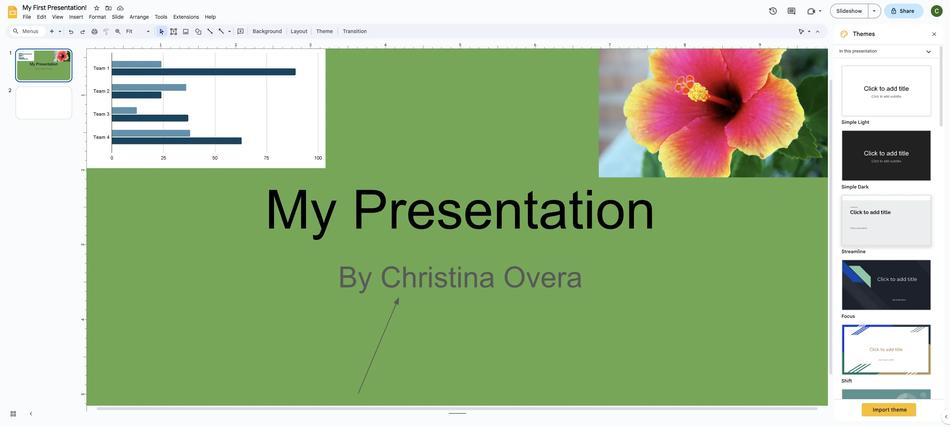 Task type: vqa. For each thing, say whether or not it's contained in the screenshot.
1st ► from the top of the Pacifico menu in the left of the page
no



Task type: locate. For each thing, give the bounding box(es) containing it.
extensions menu item
[[170, 13, 202, 21]]

file menu item
[[20, 13, 34, 21]]

in this presentation
[[840, 49, 878, 54]]

Star checkbox
[[92, 3, 102, 13]]

shift
[[842, 378, 853, 385]]

0 vertical spatial simple
[[842, 119, 857, 126]]

simple inside option
[[842, 119, 857, 126]]

simple left dark
[[842, 184, 857, 190]]

option group containing simple light
[[834, 58, 939, 428]]

Menus field
[[9, 26, 46, 36]]

presentation
[[853, 49, 878, 54]]

navigation inside themes "application"
[[0, 42, 81, 428]]

help
[[205, 14, 216, 20]]

view
[[52, 14, 63, 20]]

themes application
[[0, 0, 951, 428]]

import
[[873, 407, 890, 414]]

transition button
[[340, 26, 370, 37]]

2 simple from the top
[[842, 184, 857, 190]]

edit menu item
[[34, 13, 49, 21]]

navigation
[[0, 42, 81, 428]]

simple inside radio
[[842, 184, 857, 190]]

1 vertical spatial simple
[[842, 184, 857, 190]]

simple
[[842, 119, 857, 126], [842, 184, 857, 190]]

1 simple from the top
[[842, 119, 857, 126]]

this
[[845, 49, 852, 54]]

streamline
[[842, 249, 866, 255]]

edit
[[37, 14, 46, 20]]

arrange menu item
[[127, 13, 152, 21]]

file
[[23, 14, 31, 20]]

option group
[[834, 58, 939, 428]]

format menu item
[[86, 13, 109, 21]]

background button
[[250, 26, 285, 37]]

arrange
[[130, 14, 149, 20]]

view menu item
[[49, 13, 66, 21]]

simple for simple dark
[[842, 184, 857, 190]]

themes section
[[834, 24, 945, 428]]

main toolbar
[[46, 26, 371, 37]]

Focus radio
[[838, 256, 936, 321]]

insert image image
[[182, 26, 190, 36]]

simple left light
[[842, 119, 857, 126]]

Rename text field
[[20, 3, 91, 12]]

menu bar containing file
[[20, 10, 219, 22]]

themes
[[854, 31, 876, 38]]

share
[[900, 8, 915, 14]]

insert menu item
[[66, 13, 86, 21]]

Streamline radio
[[838, 191, 936, 256]]

start slideshow (⌘+enter) image
[[873, 10, 876, 12]]

layout
[[291, 28, 308, 35]]

simple dark
[[842, 184, 869, 190]]

new slide with layout image
[[57, 27, 61, 29]]

momentum image
[[843, 390, 931, 428]]

slideshow button
[[831, 4, 869, 18]]

focus
[[842, 314, 855, 320]]

menu bar
[[20, 10, 219, 22]]

option group inside themes "section"
[[834, 58, 939, 428]]

share button
[[885, 4, 924, 18]]



Task type: describe. For each thing, give the bounding box(es) containing it.
in
[[840, 49, 844, 54]]

extensions
[[173, 14, 199, 20]]

slideshow
[[837, 8, 863, 14]]

mode and view toolbar
[[796, 24, 824, 39]]

menu bar inside menu bar banner
[[20, 10, 219, 22]]

layout button
[[289, 26, 310, 37]]

format
[[89, 14, 106, 20]]

transition
[[343, 28, 367, 35]]

Shift radio
[[838, 321, 936, 386]]

simple for simple light
[[842, 119, 857, 126]]

theme
[[892, 407, 908, 414]]

Zoom text field
[[125, 26, 146, 36]]

dark
[[858, 184, 869, 190]]

in this presentation tab
[[834, 45, 939, 58]]

slide
[[112, 14, 124, 20]]

tools
[[155, 14, 168, 20]]

background
[[253, 28, 282, 35]]

shape image
[[194, 26, 203, 36]]

import theme button
[[862, 404, 917, 417]]

help menu item
[[202, 13, 219, 21]]

import theme
[[873, 407, 908, 414]]

insert
[[69, 14, 83, 20]]

slide menu item
[[109, 13, 127, 21]]

light
[[858, 119, 870, 126]]

theme
[[317, 28, 333, 35]]

simple light
[[842, 119, 870, 126]]

Momentum radio
[[838, 386, 936, 428]]

theme button
[[313, 26, 336, 37]]

Simple Dark radio
[[838, 127, 936, 191]]

menu bar banner
[[0, 0, 951, 428]]

tools menu item
[[152, 13, 170, 21]]

Zoom field
[[124, 26, 153, 37]]

Simple Light radio
[[838, 62, 936, 428]]



